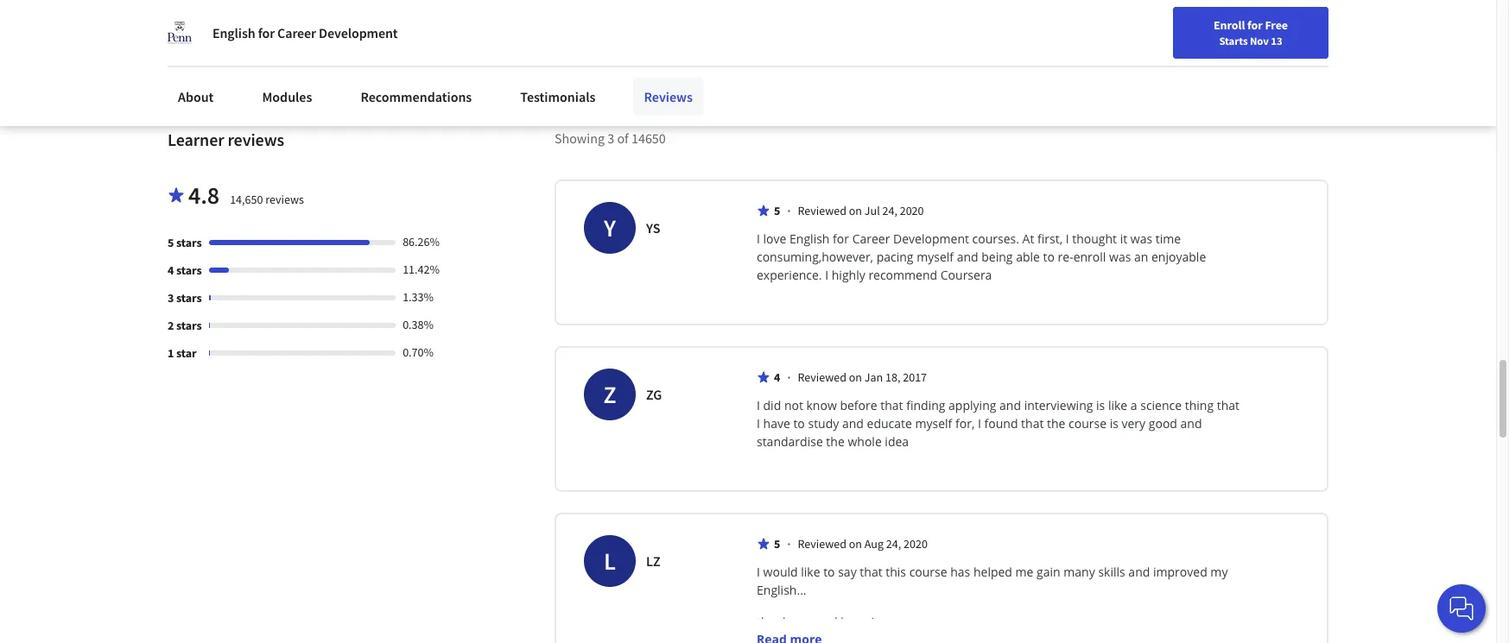 Task type: locate. For each thing, give the bounding box(es) containing it.
english for english
[[1165, 19, 1207, 37]]

consuming,however,
[[757, 249, 874, 266]]

you
[[792, 615, 813, 631]]

18,
[[886, 370, 901, 386]]

5 up 4 stars
[[168, 235, 174, 251]]

1 vertical spatial 24,
[[887, 537, 902, 553]]

5 stars
[[168, 235, 202, 251]]

3 left of on the top left
[[608, 130, 615, 147]]

0 vertical spatial it
[[1121, 231, 1128, 247]]

5 up love
[[774, 203, 781, 219]]

stars for 4 stars
[[176, 263, 202, 279]]

0 horizontal spatial development
[[319, 24, 398, 41]]

0.70%
[[403, 345, 434, 361]]

modules
[[262, 88, 312, 105]]

about link
[[168, 78, 224, 116]]

0 horizontal spatial the
[[827, 434, 845, 451]]

4 stars from the top
[[176, 318, 202, 334]]

5 for l
[[774, 537, 781, 553]]

the
[[1048, 416, 1066, 432], [827, 434, 845, 451]]

recommendations link
[[350, 78, 483, 116]]

stars down 4 stars
[[176, 291, 202, 306]]

0 vertical spatial on
[[849, 203, 863, 219]]

1 horizontal spatial it
[[1121, 231, 1128, 247]]

1 horizontal spatial english
[[790, 231, 830, 247]]

my
[[1211, 565, 1229, 581]]

1 vertical spatial 2020
[[904, 537, 928, 553]]

0 vertical spatial course
[[1069, 416, 1107, 432]]

2 vertical spatial reviewed
[[798, 537, 847, 553]]

being
[[982, 249, 1013, 266]]

2 vertical spatial 5
[[774, 537, 781, 553]]

1 horizontal spatial for
[[833, 231, 850, 247]]

and
[[957, 249, 979, 266], [1000, 398, 1022, 414], [843, 416, 864, 432], [1181, 416, 1203, 432], [1129, 565, 1151, 581], [816, 615, 838, 631]]

2017
[[903, 370, 927, 386]]

3 on from the top
[[849, 537, 863, 553]]

for inside 'enroll for free starts nov 13'
[[1248, 17, 1263, 33]]

this
[[886, 565, 907, 581]]

0.38%
[[403, 317, 434, 333]]

career up modules at the left of the page
[[278, 24, 316, 41]]

0 horizontal spatial to
[[794, 416, 805, 432]]

it left up...
[[872, 615, 879, 631]]

24, for l
[[887, 537, 902, 553]]

2020 right jul
[[900, 203, 924, 219]]

it right thought
[[1121, 231, 1128, 247]]

career
[[278, 24, 316, 41], [853, 231, 891, 247]]

0 vertical spatial 24,
[[883, 203, 898, 219]]

2 vertical spatial to
[[824, 565, 835, 581]]

enroll
[[1214, 17, 1246, 33]]

myself down 'finding'
[[916, 416, 953, 432]]

reviews
[[228, 129, 284, 151], [266, 192, 304, 208]]

for up nov
[[1248, 17, 1263, 33]]

english inside button
[[1165, 19, 1207, 37]]

on left aug
[[849, 537, 863, 553]]

enroll
[[1074, 249, 1107, 266]]

reviewed on jan 18, 2017
[[798, 370, 927, 386]]

1 vertical spatial the
[[827, 434, 845, 451]]

to down not
[[794, 416, 805, 432]]

on
[[849, 203, 863, 219], [849, 370, 863, 386], [849, 537, 863, 553]]

lz
[[646, 553, 661, 571]]

development
[[319, 24, 398, 41], [894, 231, 970, 247]]

reviews for 14,650 reviews
[[266, 192, 304, 208]]

like left a
[[1109, 398, 1128, 414]]

0 horizontal spatial english
[[213, 24, 255, 41]]

0 horizontal spatial 4
[[168, 263, 174, 279]]

is left a
[[1097, 398, 1106, 414]]

2 reviewed from the top
[[798, 370, 847, 386]]

and inside thank you and keep it up...
[[816, 615, 838, 631]]

for up consuming,however,
[[833, 231, 850, 247]]

1 vertical spatial reviews
[[266, 192, 304, 208]]

on left "jan"
[[849, 370, 863, 386]]

1 vertical spatial 4
[[774, 370, 781, 386]]

stars for 5 stars
[[176, 235, 202, 251]]

1 vertical spatial on
[[849, 370, 863, 386]]

to inside i love english for career development courses. at first, i thought it was time consuming,however, pacing myself and being able to re-enroll was an enjoyable experience. i highly recommend coursera
[[1044, 249, 1055, 266]]

reviewed up consuming,however,
[[798, 203, 847, 219]]

2 horizontal spatial for
[[1248, 17, 1263, 33]]

1 horizontal spatial course
[[1069, 416, 1107, 432]]

an
[[1135, 249, 1149, 266]]

i love english for career development courses. at first, i thought it was time consuming,however, pacing myself and being able to re-enroll was an enjoyable experience. i highly recommend coursera
[[757, 231, 1210, 284]]

and down thing
[[1181, 416, 1203, 432]]

free
[[1266, 17, 1289, 33]]

1 vertical spatial like
[[801, 565, 821, 581]]

for up modules at the left of the page
[[258, 24, 275, 41]]

on left jul
[[849, 203, 863, 219]]

0 horizontal spatial it
[[872, 615, 879, 631]]

english left enroll
[[1165, 19, 1207, 37]]

5
[[774, 203, 781, 219], [168, 235, 174, 251], [774, 537, 781, 553]]

1 horizontal spatial is
[[1110, 416, 1119, 432]]

0 vertical spatial to
[[1044, 249, 1055, 266]]

reviewed for z
[[798, 370, 847, 386]]

1.33%
[[403, 290, 434, 305]]

4 down 5 stars
[[168, 263, 174, 279]]

to inside i did not know before that finding applying and interviewing is like a science thing that i have to study and educate myself for, i found that the course is very good and standardise the whole idea
[[794, 416, 805, 432]]

the down study
[[827, 434, 845, 451]]

that right say
[[860, 565, 883, 581]]

chat with us image
[[1449, 595, 1476, 623]]

english up consuming,however,
[[790, 231, 830, 247]]

3 up '2'
[[168, 291, 174, 306]]

to left say
[[824, 565, 835, 581]]

4 up did
[[774, 370, 781, 386]]

improved
[[1154, 565, 1208, 581]]

0 vertical spatial reviews
[[228, 129, 284, 151]]

pacing
[[877, 249, 914, 266]]

reviewed up know
[[798, 370, 847, 386]]

did
[[764, 398, 782, 414]]

0 vertical spatial 2020
[[900, 203, 924, 219]]

was
[[1131, 231, 1153, 247], [1110, 249, 1132, 266]]

on for l
[[849, 537, 863, 553]]

development up pacing
[[894, 231, 970, 247]]

enjoyable
[[1152, 249, 1207, 266]]

1 vertical spatial is
[[1110, 416, 1119, 432]]

for inside i love english for career development courses. at first, i thought it was time consuming,however, pacing myself and being able to re-enroll was an enjoyable experience. i highly recommend coursera
[[833, 231, 850, 247]]

it
[[1121, 231, 1128, 247], [872, 615, 879, 631]]

showing 3 of 14650
[[555, 130, 666, 147]]

love
[[764, 231, 787, 247]]

reviewed
[[798, 203, 847, 219], [798, 370, 847, 386], [798, 537, 847, 553]]

0 horizontal spatial course
[[910, 565, 948, 581]]

i left the have
[[757, 416, 760, 432]]

english for english for career development
[[213, 24, 255, 41]]

1 stars from the top
[[176, 235, 202, 251]]

on for y
[[849, 203, 863, 219]]

11.42%
[[403, 262, 440, 278]]

0 vertical spatial reviewed
[[798, 203, 847, 219]]

reviews right 14,650
[[266, 192, 304, 208]]

zg
[[646, 387, 662, 404]]

development inside i love english for career development courses. at first, i thought it was time consuming,however, pacing myself and being able to re-enroll was an enjoyable experience. i highly recommend coursera
[[894, 231, 970, 247]]

was up an
[[1131, 231, 1153, 247]]

1 reviewed from the top
[[798, 203, 847, 219]]

2 on from the top
[[849, 370, 863, 386]]

2 vertical spatial on
[[849, 537, 863, 553]]

1 vertical spatial it
[[872, 615, 879, 631]]

course down interviewing
[[1069, 416, 1107, 432]]

2020 for y
[[900, 203, 924, 219]]

5 for y
[[774, 203, 781, 219]]

1 vertical spatial development
[[894, 231, 970, 247]]

0 vertical spatial 3
[[608, 130, 615, 147]]

None search field
[[246, 11, 661, 45]]

english...
[[757, 583, 807, 599]]

up...
[[882, 615, 907, 631]]

experience.
[[757, 267, 822, 284]]

is left "very"
[[1110, 416, 1119, 432]]

is
[[1097, 398, 1106, 414], [1110, 416, 1119, 432]]

13
[[1272, 34, 1283, 48]]

reviewed up say
[[798, 537, 847, 553]]

thank
[[757, 615, 789, 631]]

24, right jul
[[883, 203, 898, 219]]

recommend
[[869, 267, 938, 284]]

enroll for free starts nov 13
[[1214, 17, 1289, 48]]

1 horizontal spatial career
[[853, 231, 891, 247]]

0 vertical spatial career
[[278, 24, 316, 41]]

reviewed on aug 24, 2020
[[798, 537, 928, 553]]

english inside i love english for career development courses. at first, i thought it was time consuming,however, pacing myself and being able to re-enroll was an enjoyable experience. i highly recommend coursera
[[790, 231, 830, 247]]

1 vertical spatial myself
[[916, 416, 953, 432]]

0 vertical spatial 4
[[168, 263, 174, 279]]

1 horizontal spatial to
[[824, 565, 835, 581]]

0 horizontal spatial like
[[801, 565, 821, 581]]

i left did
[[757, 398, 760, 414]]

0 vertical spatial 5
[[774, 203, 781, 219]]

2 stars from the top
[[176, 263, 202, 279]]

0 vertical spatial like
[[1109, 398, 1128, 414]]

was left an
[[1110, 249, 1132, 266]]

the down interviewing
[[1048, 416, 1066, 432]]

and right you
[[816, 615, 838, 631]]

learner
[[168, 129, 224, 151]]

1 vertical spatial to
[[794, 416, 805, 432]]

0 vertical spatial is
[[1097, 398, 1106, 414]]

14,650
[[230, 192, 263, 208]]

course inside i would like to say that this course has helped me gain many skills and improved my english...
[[910, 565, 948, 581]]

24,
[[883, 203, 898, 219], [887, 537, 902, 553]]

reviewed on jul 24, 2020
[[798, 203, 924, 219]]

2020 for l
[[904, 537, 928, 553]]

and right skills
[[1129, 565, 1151, 581]]

1 horizontal spatial like
[[1109, 398, 1128, 414]]

i left would
[[757, 565, 760, 581]]

1 vertical spatial career
[[853, 231, 891, 247]]

modules link
[[252, 78, 323, 116]]

stars
[[176, 235, 202, 251], [176, 263, 202, 279], [176, 291, 202, 306], [176, 318, 202, 334]]

reviews for learner reviews
[[228, 129, 284, 151]]

stars down 5 stars
[[176, 263, 202, 279]]

course left has
[[910, 565, 948, 581]]

reviews
[[644, 88, 693, 105]]

many
[[1064, 565, 1096, 581]]

0 vertical spatial myself
[[917, 249, 954, 266]]

1 horizontal spatial development
[[894, 231, 970, 247]]

like right would
[[801, 565, 821, 581]]

1 vertical spatial reviewed
[[798, 370, 847, 386]]

like
[[1109, 398, 1128, 414], [801, 565, 821, 581]]

stars right '2'
[[176, 318, 202, 334]]

0 horizontal spatial for
[[258, 24, 275, 41]]

3
[[608, 130, 615, 147], [168, 291, 174, 306]]

0 vertical spatial the
[[1048, 416, 1066, 432]]

stars up 4 stars
[[176, 235, 202, 251]]

myself up coursera
[[917, 249, 954, 266]]

for for english
[[258, 24, 275, 41]]

development up 'recommendations' link
[[319, 24, 398, 41]]

jan
[[865, 370, 883, 386]]

english for career development
[[213, 24, 398, 41]]

2 horizontal spatial english
[[1165, 19, 1207, 37]]

1 horizontal spatial 4
[[774, 370, 781, 386]]

coursera
[[941, 267, 993, 284]]

3 reviewed from the top
[[798, 537, 847, 553]]

career down jul
[[853, 231, 891, 247]]

0 horizontal spatial is
[[1097, 398, 1106, 414]]

finding
[[907, 398, 946, 414]]

i would like to say that this course has helped me gain many skills and improved my english...
[[757, 565, 1232, 599]]

1 vertical spatial course
[[910, 565, 948, 581]]

3 stars from the top
[[176, 291, 202, 306]]

reviews down 'modules' link
[[228, 129, 284, 151]]

me
[[1016, 565, 1034, 581]]

24, right aug
[[887, 537, 902, 553]]

to left re-
[[1044, 249, 1055, 266]]

course
[[1069, 416, 1107, 432], [910, 565, 948, 581]]

i
[[757, 231, 760, 247], [1066, 231, 1070, 247], [826, 267, 829, 284], [757, 398, 760, 414], [757, 416, 760, 432], [978, 416, 982, 432], [757, 565, 760, 581]]

reviewed for l
[[798, 537, 847, 553]]

before
[[840, 398, 878, 414]]

i down consuming,however,
[[826, 267, 829, 284]]

for for enroll
[[1248, 17, 1263, 33]]

2020 up this
[[904, 537, 928, 553]]

testimonials
[[521, 88, 596, 105]]

and up coursera
[[957, 249, 979, 266]]

2 horizontal spatial to
[[1044, 249, 1055, 266]]

0 horizontal spatial career
[[278, 24, 316, 41]]

1 vertical spatial 3
[[168, 291, 174, 306]]

1 vertical spatial 5
[[168, 235, 174, 251]]

stars for 3 stars
[[176, 291, 202, 306]]

english right "university of pennsylvania" "icon"
[[213, 24, 255, 41]]

1 on from the top
[[849, 203, 863, 219]]

5 up would
[[774, 537, 781, 553]]



Task type: describe. For each thing, give the bounding box(es) containing it.
has
[[951, 565, 971, 581]]

i did not know before that finding applying and interviewing is like a science thing that i have to study and educate myself for, i found that the course is very good and standardise the whole idea
[[757, 398, 1243, 451]]

it inside i love english for career development courses. at first, i thought it was time consuming,however, pacing myself and being able to re-enroll was an enjoyable experience. i highly recommend coursera
[[1121, 231, 1128, 247]]

4 for 4
[[774, 370, 781, 386]]

z
[[604, 380, 617, 411]]

not
[[785, 398, 804, 414]]

that inside i would like to say that this course has helped me gain many skills and improved my english...
[[860, 565, 883, 581]]

1 horizontal spatial 3
[[608, 130, 615, 147]]

like inside i did not know before that finding applying and interviewing is like a science thing that i have to study and educate myself for, i found that the course is very good and standardise the whole idea
[[1109, 398, 1128, 414]]

able
[[1017, 249, 1041, 266]]

skills
[[1099, 565, 1126, 581]]

keep
[[841, 615, 868, 631]]

about
[[178, 88, 214, 105]]

idea
[[885, 434, 909, 451]]

that right thing
[[1218, 398, 1240, 414]]

reviewed for y
[[798, 203, 847, 219]]

aug
[[865, 537, 884, 553]]

star
[[176, 346, 197, 362]]

say
[[839, 565, 857, 581]]

educate
[[867, 416, 913, 432]]

first,
[[1038, 231, 1063, 247]]

found
[[985, 416, 1019, 432]]

good
[[1149, 416, 1178, 432]]

and inside i love english for career development courses. at first, i thought it was time consuming,however, pacing myself and being able to re-enroll was an enjoyable experience. i highly recommend coursera
[[957, 249, 979, 266]]

career inside i love english for career development courses. at first, i thought it was time consuming,however, pacing myself and being able to re-enroll was an enjoyable experience. i highly recommend coursera
[[853, 231, 891, 247]]

like inside i would like to say that this course has helped me gain many skills and improved my english...
[[801, 565, 821, 581]]

1 vertical spatial was
[[1110, 249, 1132, 266]]

3 stars
[[168, 291, 202, 306]]

0 vertical spatial development
[[319, 24, 398, 41]]

recommendations
[[361, 88, 472, 105]]

0 horizontal spatial 3
[[168, 291, 174, 306]]

testimonials link
[[510, 78, 606, 116]]

stars for 2 stars
[[176, 318, 202, 334]]

course inside i did not know before that finding applying and interviewing is like a science thing that i have to study and educate myself for, i found that the course is very good and standardise the whole idea
[[1069, 416, 1107, 432]]

l
[[604, 547, 616, 578]]

that up educate at the right bottom
[[881, 398, 904, 414]]

of
[[617, 130, 629, 147]]

learner reviews
[[168, 129, 284, 151]]

0 vertical spatial was
[[1131, 231, 1153, 247]]

standardise
[[757, 434, 823, 451]]

would
[[764, 565, 798, 581]]

courses.
[[973, 231, 1020, 247]]

thank you and keep it up...
[[757, 615, 1154, 644]]

and down before
[[843, 416, 864, 432]]

myself inside i did not know before that finding applying and interviewing is like a science thing that i have to study and educate myself for, i found that the course is very good and standardise the whole idea
[[916, 416, 953, 432]]

i right first,
[[1066, 231, 1070, 247]]

thing
[[1186, 398, 1214, 414]]

on for z
[[849, 370, 863, 386]]

14,650 reviews
[[230, 192, 304, 208]]

time
[[1156, 231, 1182, 247]]

english button
[[1134, 0, 1239, 56]]

ys
[[646, 220, 661, 237]]

i right for,
[[978, 416, 982, 432]]

at
[[1023, 231, 1035, 247]]

thought
[[1073, 231, 1118, 247]]

myself inside i love english for career development courses. at first, i thought it was time consuming,however, pacing myself and being able to re-enroll was an enjoyable experience. i highly recommend coursera
[[917, 249, 954, 266]]

1 star
[[168, 346, 197, 362]]

interviewing
[[1025, 398, 1094, 414]]

know
[[807, 398, 837, 414]]

have
[[764, 416, 791, 432]]

science
[[1141, 398, 1182, 414]]

gain
[[1037, 565, 1061, 581]]

14650
[[632, 130, 666, 147]]

y
[[604, 213, 616, 244]]

reviews link
[[634, 78, 703, 116]]

4 for 4 stars
[[168, 263, 174, 279]]

and up found on the right bottom
[[1000, 398, 1022, 414]]

86.26%
[[403, 235, 440, 250]]

it inside thank you and keep it up...
[[872, 615, 879, 631]]

a
[[1131, 398, 1138, 414]]

4.8
[[188, 180, 220, 211]]

i left love
[[757, 231, 760, 247]]

show notifications image
[[1264, 22, 1284, 42]]

university of pennsylvania image
[[168, 21, 192, 45]]

i inside i would like to say that this course has helped me gain many skills and improved my english...
[[757, 565, 760, 581]]

re-
[[1058, 249, 1074, 266]]

whole
[[848, 434, 882, 451]]

2
[[168, 318, 174, 334]]

that right found on the right bottom
[[1022, 416, 1044, 432]]

applying
[[949, 398, 997, 414]]

for,
[[956, 416, 975, 432]]

4 stars
[[168, 263, 202, 279]]

1 horizontal spatial the
[[1048, 416, 1066, 432]]

showing
[[555, 130, 605, 147]]

very
[[1122, 416, 1146, 432]]

nov
[[1251, 34, 1269, 48]]

and inside i would like to say that this course has helped me gain many skills and improved my english...
[[1129, 565, 1151, 581]]

starts
[[1220, 34, 1248, 48]]

to inside i would like to say that this course has helped me gain many skills and improved my english...
[[824, 565, 835, 581]]

24, for y
[[883, 203, 898, 219]]



Task type: vqa. For each thing, say whether or not it's contained in the screenshot.
Hayden Noel
no



